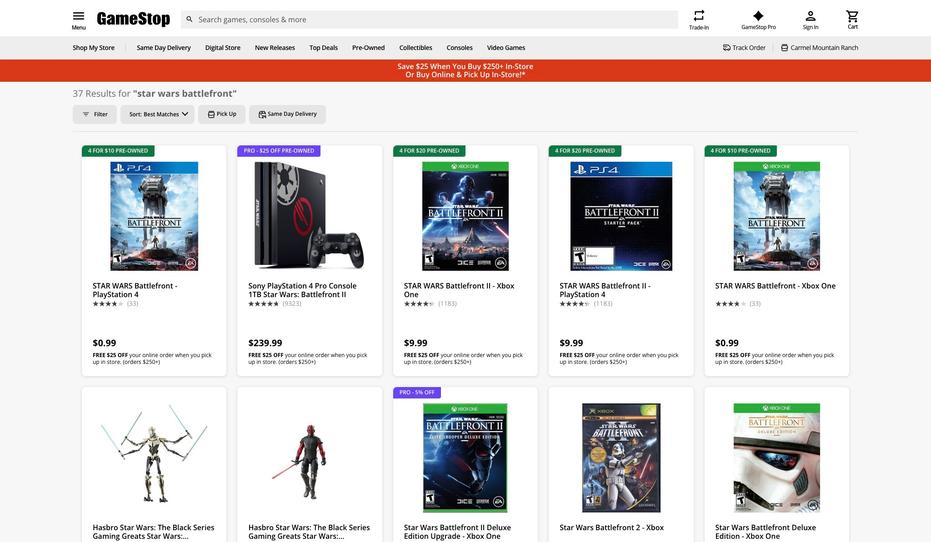 Task type: locate. For each thing, give the bounding box(es) containing it.
None search field
[[181, 11, 679, 29]]

gamestop pro icon image
[[753, 10, 765, 21]]



Task type: describe. For each thing, give the bounding box(es) containing it.
Search games, consoles & more search field
[[199, 11, 662, 29]]

gamestop image
[[97, 11, 170, 28]]



Task type: vqa. For each thing, say whether or not it's contained in the screenshot.
search field
yes



